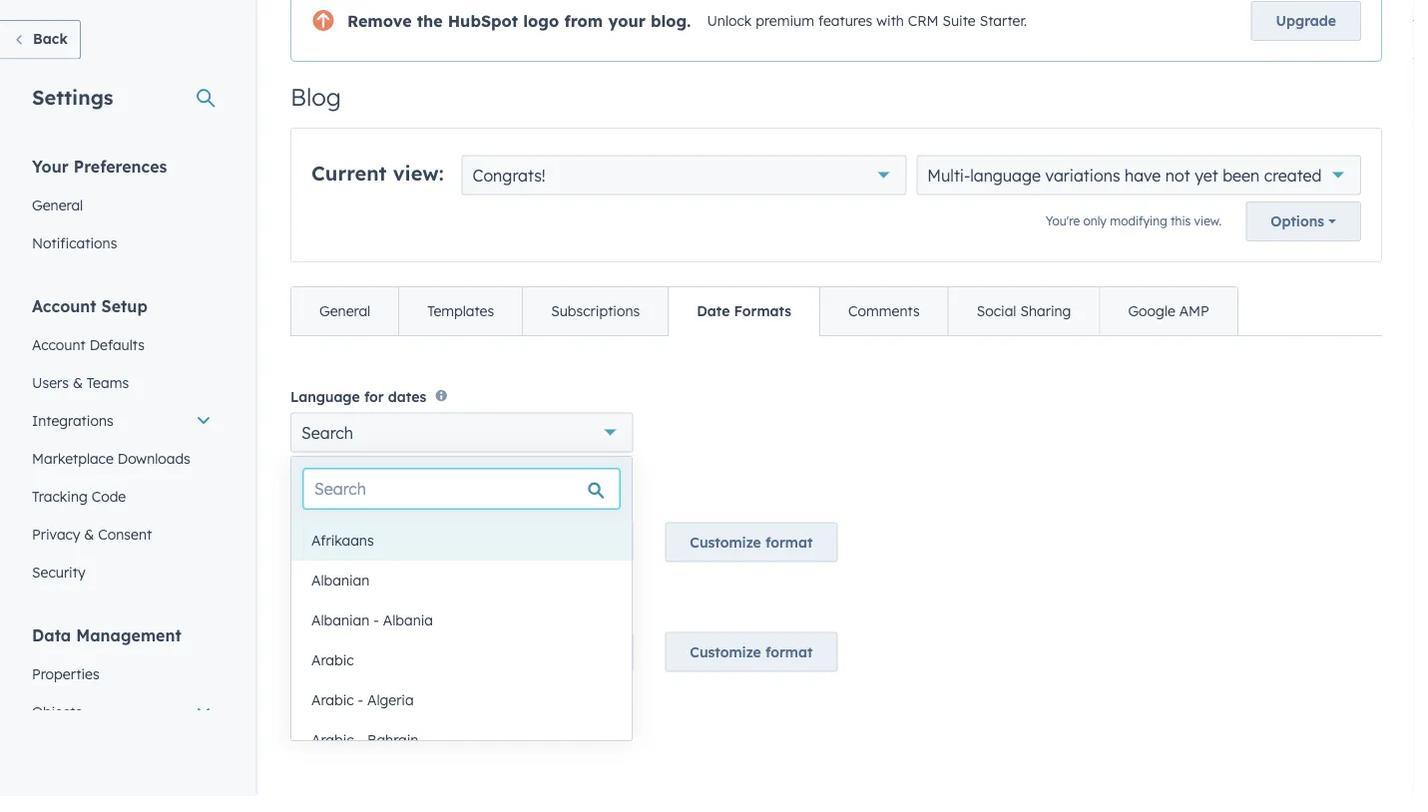 Task type: vqa. For each thing, say whether or not it's contained in the screenshot.
Search Search Field
yes



Task type: describe. For each thing, give the bounding box(es) containing it.
blog.
[[651, 11, 691, 31]]

integrations
[[32, 412, 113, 429]]

arabic for arabic - algeria
[[311, 692, 354, 710]]

objects button
[[20, 693, 224, 731]]

back
[[33, 30, 68, 47]]

nov 2, 2023 12:42:31 pm
[[301, 533, 480, 553]]

what's this? button for november
[[290, 611, 363, 629]]

your
[[32, 156, 69, 176]]

november
[[301, 643, 380, 663]]

comments
[[849, 303, 920, 320]]

month
[[353, 590, 397, 607]]

albanian - albania button
[[291, 601, 632, 641]]

language for dates
[[290, 388, 426, 406]]

unlock premium features with crm suite starter.
[[707, 13, 1027, 30]]

objects
[[32, 703, 82, 721]]

social sharing
[[977, 303, 1071, 320]]

date formats button
[[668, 288, 820, 336]]

privacy & consent
[[32, 526, 152, 543]]

consent
[[98, 526, 152, 543]]

arabic - algeria
[[311, 692, 414, 710]]

date formats
[[697, 303, 792, 320]]

navigation containing general
[[290, 287, 1239, 337]]

customize format for nov 2, 2023 12:42:31 pm
[[690, 534, 813, 551]]

arabic - bahrain
[[311, 732, 419, 750]]

templates button
[[399, 288, 522, 336]]

albania
[[383, 612, 433, 630]]

notifications
[[32, 234, 117, 252]]

modifying
[[1110, 214, 1168, 229]]

multi-language variations have not yet been created button
[[917, 156, 1362, 196]]

yyyy)
[[490, 643, 531, 663]]

& for users
[[73, 374, 83, 391]]

unlock
[[707, 13, 752, 30]]

premium
[[756, 13, 815, 30]]

this? inside posts by month format what's this?
[[335, 612, 363, 627]]

preferences
[[74, 156, 167, 176]]

management
[[76, 625, 181, 645]]

from
[[564, 11, 603, 31]]

posts
[[290, 590, 327, 607]]

setup
[[101, 296, 148, 316]]

- for albania
[[374, 612, 379, 630]]

general for general link
[[32, 196, 83, 214]]

customize for nov 2, 2023 12:42:31 pm
[[690, 534, 761, 551]]

dates
[[388, 388, 426, 406]]

account defaults
[[32, 336, 145, 353]]

comments button
[[820, 288, 948, 336]]

customize format button for nov 2, 2023 12:42:31 pm
[[665, 523, 838, 563]]

back link
[[0, 20, 81, 59]]

integrations button
[[20, 402, 224, 440]]

yet
[[1195, 166, 1219, 186]]

options
[[1271, 213, 1325, 231]]

general button
[[291, 288, 399, 336]]

starter.
[[980, 13, 1027, 30]]

downloads
[[118, 450, 190, 467]]

formats
[[734, 303, 792, 320]]

Search search field
[[303, 470, 620, 510]]

arabic - bahrain button
[[291, 721, 632, 761]]

remove the hubspot logo from your blog.
[[347, 11, 691, 31]]

pm
[[456, 533, 480, 553]]

albanian - albania
[[311, 612, 433, 630]]

social
[[977, 303, 1017, 320]]

search button
[[290, 413, 633, 453]]

afrikaans button
[[291, 522, 632, 562]]

remove
[[347, 11, 412, 31]]

format inside publish date format what's this?
[[380, 480, 427, 497]]

users & teams link
[[20, 364, 224, 402]]

amp
[[1180, 303, 1210, 320]]

properties
[[32, 665, 99, 683]]

data
[[32, 625, 71, 645]]

users
[[32, 374, 69, 391]]

what's inside posts by month format what's this?
[[290, 612, 331, 627]]

2023 inside popup button
[[354, 533, 389, 553]]

logo
[[523, 11, 559, 31]]

created
[[1265, 166, 1322, 186]]

what's this? button for nov
[[290, 501, 363, 519]]

algeria
[[367, 692, 414, 710]]

2,
[[337, 533, 349, 553]]

general link
[[20, 186, 224, 224]]

your preferences element
[[20, 155, 224, 262]]

customize format for november 2023 (mmmm yyyy)
[[690, 644, 813, 661]]

account for account setup
[[32, 296, 96, 316]]

your preferences
[[32, 156, 167, 176]]

account defaults link
[[20, 326, 224, 364]]

view.
[[1194, 214, 1222, 229]]

defaults
[[90, 336, 145, 353]]



Task type: locate. For each thing, give the bounding box(es) containing it.
code
[[92, 488, 126, 505]]

users & teams
[[32, 374, 129, 391]]

sharing
[[1021, 303, 1071, 320]]

congrats!
[[473, 166, 546, 186]]

albanian for albanian - albania
[[311, 612, 370, 630]]

0 vertical spatial general
[[32, 196, 83, 214]]

general inside your preferences element
[[32, 196, 83, 214]]

2 vertical spatial -
[[358, 732, 363, 750]]

1 vertical spatial -
[[358, 692, 363, 710]]

marketplace
[[32, 450, 114, 467]]

suite
[[943, 13, 976, 30]]

1 vertical spatial general
[[319, 303, 371, 320]]

1 vertical spatial what's this? button
[[290, 611, 363, 629]]

arabic for arabic - bahrain
[[311, 732, 354, 750]]

customize format button
[[665, 523, 838, 563], [665, 633, 838, 673]]

general
[[32, 196, 83, 214], [319, 303, 371, 320]]

customize
[[690, 534, 761, 551], [690, 644, 761, 661]]

- inside button
[[358, 732, 363, 750]]

this? down by
[[335, 612, 363, 627]]

2 customize format button from the top
[[665, 633, 838, 673]]

general down the your
[[32, 196, 83, 214]]

tracking code
[[32, 488, 126, 505]]

nov
[[301, 533, 332, 553]]

settings
[[32, 84, 113, 109]]

2023 right the 2,
[[354, 533, 389, 553]]

2023 down albania
[[385, 643, 420, 663]]

for
[[364, 388, 384, 406]]

language
[[290, 388, 360, 406]]

upgrade
[[1276, 12, 1337, 30]]

been
[[1223, 166, 1260, 186]]

publish date format what's this?
[[290, 480, 427, 517]]

1 horizontal spatial general
[[319, 303, 371, 320]]

this? down date
[[335, 502, 363, 517]]

0 vertical spatial what's this? button
[[290, 501, 363, 519]]

0 vertical spatial -
[[374, 612, 379, 630]]

albanian
[[311, 572, 370, 590], [311, 612, 370, 630]]

general inside button
[[319, 303, 371, 320]]

this
[[1171, 214, 1191, 229]]

teams
[[87, 374, 129, 391]]

1 what's from the top
[[290, 502, 331, 517]]

0 vertical spatial this?
[[335, 502, 363, 517]]

subscriptions button
[[522, 288, 668, 336]]

subscriptions
[[551, 303, 640, 320]]

by
[[331, 590, 348, 607]]

list box
[[291, 522, 632, 761]]

arabic down 'arabic - algeria' on the bottom
[[311, 732, 354, 750]]

1 vertical spatial what's
[[290, 612, 331, 627]]

this? inside publish date format what's this?
[[335, 502, 363, 517]]

0 vertical spatial account
[[32, 296, 96, 316]]

security link
[[20, 554, 224, 591]]

1 vertical spatial customize format
[[690, 644, 813, 661]]

2 what's this? button from the top
[[290, 611, 363, 629]]

albanian inside button
[[311, 572, 370, 590]]

0 vertical spatial customize format button
[[665, 523, 838, 563]]

what's down publish
[[290, 502, 331, 517]]

what's down the posts
[[290, 612, 331, 627]]

account for account defaults
[[32, 336, 86, 353]]

(mmmm
[[425, 643, 485, 663]]

social sharing button
[[948, 288, 1099, 336]]

- for bahrain
[[358, 732, 363, 750]]

2 arabic from the top
[[311, 692, 354, 710]]

your
[[608, 11, 646, 31]]

google amp
[[1128, 303, 1210, 320]]

what's this? button
[[290, 501, 363, 519], [290, 611, 363, 629]]

general up "language for dates"
[[319, 303, 371, 320]]

& right privacy
[[84, 526, 94, 543]]

albanian for albanian
[[311, 572, 370, 590]]

2 account from the top
[[32, 336, 86, 353]]

albanian down the 2,
[[311, 572, 370, 590]]

upgrade link
[[1251, 1, 1362, 41]]

arabic down november
[[311, 692, 354, 710]]

customize format button for november 2023 (mmmm yyyy)
[[665, 633, 838, 673]]

0 vertical spatial customize format
[[690, 534, 813, 551]]

1 horizontal spatial &
[[84, 526, 94, 543]]

current
[[311, 161, 387, 186]]

2 customize format from the top
[[690, 644, 813, 661]]

0 horizontal spatial general
[[32, 196, 83, 214]]

1 vertical spatial customize
[[690, 644, 761, 661]]

& right users
[[73, 374, 83, 391]]

1 customize from the top
[[690, 534, 761, 551]]

1 vertical spatial account
[[32, 336, 86, 353]]

3 arabic from the top
[[311, 732, 354, 750]]

arabic up 'arabic - algeria' on the bottom
[[311, 652, 354, 670]]

congrats! button
[[462, 156, 907, 196]]

- left algeria
[[358, 692, 363, 710]]

- down month
[[374, 612, 379, 630]]

0 vertical spatial customize
[[690, 534, 761, 551]]

search
[[301, 423, 353, 443]]

blog
[[290, 82, 341, 112]]

2 albanian from the top
[[311, 612, 370, 630]]

data management
[[32, 625, 181, 645]]

privacy
[[32, 526, 80, 543]]

data management element
[[20, 624, 224, 797]]

customize for november 2023 (mmmm yyyy)
[[690, 644, 761, 661]]

1 vertical spatial arabic
[[311, 692, 354, 710]]

posts by month format what's this?
[[290, 590, 448, 627]]

1 what's this? button from the top
[[290, 501, 363, 519]]

november 2023 (mmmm yyyy) button
[[290, 633, 633, 673]]

0 vertical spatial &
[[73, 374, 83, 391]]

account setup element
[[20, 295, 224, 591]]

1 arabic from the top
[[311, 652, 354, 670]]

account up account defaults
[[32, 296, 96, 316]]

notifications link
[[20, 224, 224, 262]]

1 vertical spatial customize format button
[[665, 633, 838, 673]]

arabic inside button
[[311, 732, 354, 750]]

account
[[32, 296, 96, 316], [32, 336, 86, 353]]

tracking code link
[[20, 478, 224, 516]]

you're
[[1046, 214, 1080, 229]]

0 vertical spatial albanian
[[311, 572, 370, 590]]

privacy & consent link
[[20, 516, 224, 554]]

what's
[[290, 502, 331, 517], [290, 612, 331, 627]]

1 this? from the top
[[335, 502, 363, 517]]

2 what's from the top
[[290, 612, 331, 627]]

1 vertical spatial this?
[[335, 612, 363, 627]]

arabic for arabic
[[311, 652, 354, 670]]

account setup
[[32, 296, 148, 316]]

12:42:31
[[394, 533, 451, 553]]

1 vertical spatial &
[[84, 526, 94, 543]]

2 vertical spatial arabic
[[311, 732, 354, 750]]

not
[[1166, 166, 1191, 186]]

& for privacy
[[84, 526, 94, 543]]

- left the bahrain
[[358, 732, 363, 750]]

what's this? button down publish
[[290, 501, 363, 519]]

albanian down by
[[311, 612, 370, 630]]

options button
[[1246, 202, 1362, 242]]

2023 inside popup button
[[385, 643, 420, 663]]

2 customize from the top
[[690, 644, 761, 661]]

marketplace downloads
[[32, 450, 190, 467]]

1 account from the top
[[32, 296, 96, 316]]

features
[[818, 13, 873, 30]]

1 customize format from the top
[[690, 534, 813, 551]]

multi-language variations have not yet been created
[[928, 166, 1322, 186]]

security
[[32, 563, 85, 581]]

0 vertical spatial what's
[[290, 502, 331, 517]]

albanian inside button
[[311, 612, 370, 630]]

crm
[[908, 13, 939, 30]]

general for general button
[[319, 303, 371, 320]]

1 customize format button from the top
[[665, 523, 838, 563]]

what's this? button down by
[[290, 611, 363, 629]]

0 horizontal spatial &
[[73, 374, 83, 391]]

2 this? from the top
[[335, 612, 363, 627]]

what's inside publish date format what's this?
[[290, 502, 331, 517]]

the
[[417, 11, 443, 31]]

account up users
[[32, 336, 86, 353]]

variations
[[1046, 166, 1121, 186]]

date
[[697, 303, 730, 320]]

1 vertical spatial albanian
[[311, 612, 370, 630]]

0 vertical spatial arabic
[[311, 652, 354, 670]]

arabic button
[[291, 641, 632, 681]]

with
[[877, 13, 904, 30]]

0 vertical spatial 2023
[[354, 533, 389, 553]]

tracking
[[32, 488, 88, 505]]

list box containing afrikaans
[[291, 522, 632, 761]]

marketplace downloads link
[[20, 440, 224, 478]]

1 vertical spatial 2023
[[385, 643, 420, 663]]

properties link
[[20, 655, 224, 693]]

date
[[344, 480, 376, 497]]

- for algeria
[[358, 692, 363, 710]]

november 2023 (mmmm yyyy)
[[301, 643, 531, 663]]

2023
[[354, 533, 389, 553], [385, 643, 420, 663]]

language
[[971, 166, 1041, 186]]

navigation
[[290, 287, 1239, 337]]

current view:
[[311, 161, 444, 186]]

google
[[1128, 303, 1176, 320]]

have
[[1125, 166, 1161, 186]]

1 albanian from the top
[[311, 572, 370, 590]]

format inside posts by month format what's this?
[[401, 590, 448, 607]]



